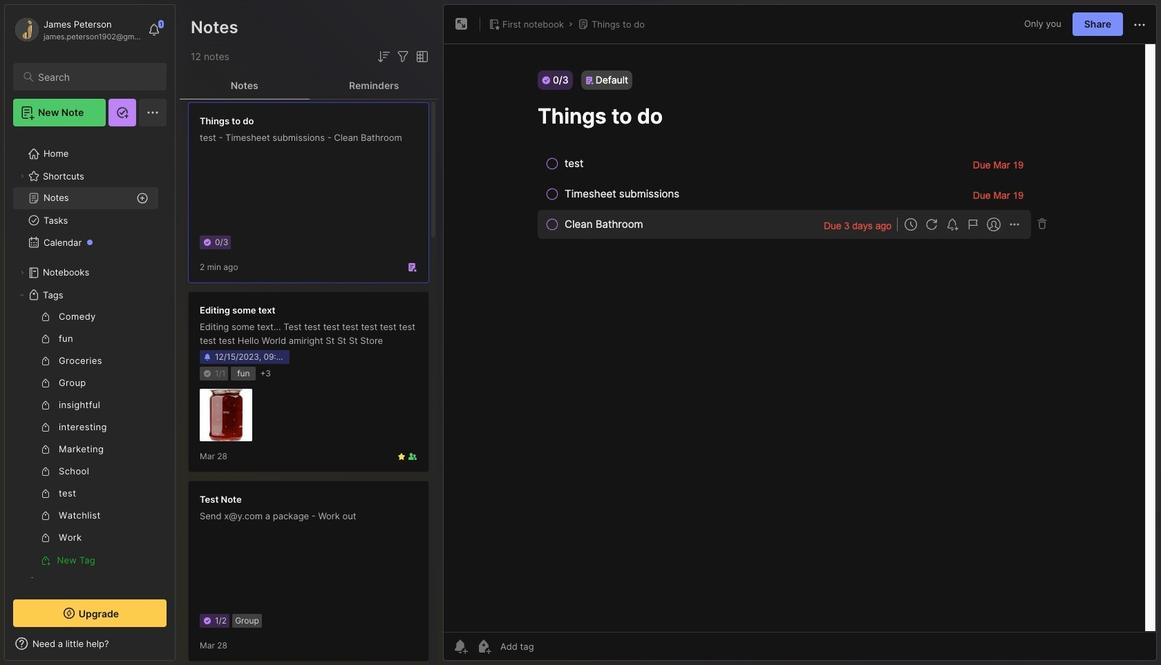 Task type: describe. For each thing, give the bounding box(es) containing it.
tree inside main "element"
[[5, 135, 175, 624]]

thumbnail image
[[200, 389, 252, 442]]

WHAT'S NEW field
[[5, 633, 175, 655]]

More actions field
[[1131, 15, 1148, 33]]

more actions image
[[1131, 16, 1148, 33]]

Account field
[[13, 16, 141, 44]]

Search text field
[[38, 70, 154, 84]]

add a reminder image
[[452, 639, 469, 655]]

Note Editor text field
[[444, 44, 1156, 632]]

main element
[[0, 0, 180, 666]]

Sort options field
[[375, 48, 392, 65]]

add filters image
[[395, 48, 411, 65]]



Task type: vqa. For each thing, say whether or not it's contained in the screenshot.
GOOD MORNING, RUBY!
no



Task type: locate. For each thing, give the bounding box(es) containing it.
group
[[13, 306, 158, 572]]

add tag image
[[476, 639, 492, 655]]

View options field
[[411, 48, 431, 65]]

expand notebooks image
[[18, 269, 26, 277]]

expand tags image
[[18, 291, 26, 299]]

note window element
[[443, 4, 1157, 665]]

None search field
[[38, 68, 154, 85]]

click to collapse image
[[175, 640, 185, 657]]

tab list
[[180, 72, 439, 100]]

expand note image
[[453, 16, 470, 32]]

Add tag field
[[499, 641, 603, 653]]

none search field inside main "element"
[[38, 68, 154, 85]]

tree
[[5, 135, 175, 624]]

Add filters field
[[395, 48, 411, 65]]

group inside main "element"
[[13, 306, 158, 572]]



